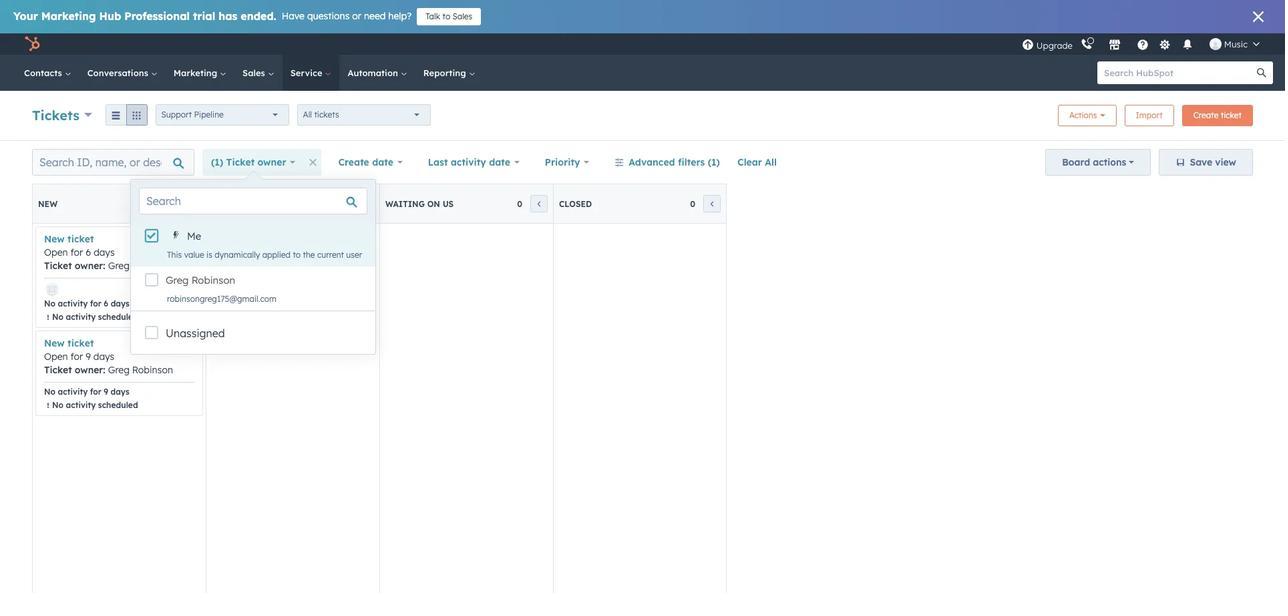 Task type: locate. For each thing, give the bounding box(es) containing it.
sales
[[453, 11, 473, 21], [243, 67, 268, 78]]

1 horizontal spatial all
[[765, 156, 777, 168]]

: inside new ticket open for 6 days ticket owner : greg robinson
[[103, 260, 105, 272]]

robinson for new ticket open for 6 days ticket owner : greg robinson
[[132, 260, 173, 272]]

hubspot image
[[24, 36, 40, 52]]

me
[[187, 230, 201, 243]]

0 vertical spatial open
[[44, 247, 68, 259]]

robinson up robinsongreg175@gmail.com
[[192, 274, 235, 287]]

2 vertical spatial new
[[44, 337, 65, 349]]

ticket down no activity for 6 days
[[68, 337, 94, 349]]

new ticket link
[[44, 233, 94, 245], [44, 337, 94, 349]]

new for new ticket open for 6 days ticket owner : greg robinson
[[44, 233, 65, 245]]

0 vertical spatial robinson
[[132, 260, 173, 272]]

robinson down "unassigned"
[[132, 364, 173, 376]]

robinson
[[132, 260, 173, 272], [192, 274, 235, 287], [132, 364, 173, 376]]

all
[[303, 110, 312, 120], [765, 156, 777, 168]]

robinson left value
[[132, 260, 173, 272]]

greg inside the new ticket open for 9 days ticket owner : greg robinson
[[108, 364, 130, 376]]

list box
[[131, 222, 376, 311]]

0 horizontal spatial all
[[303, 110, 312, 120]]

marketing up support pipeline
[[174, 67, 220, 78]]

notifications image
[[1182, 39, 1194, 51]]

last activity date button
[[419, 149, 528, 176]]

owner up search search box
[[258, 156, 286, 168]]

greg robinson
[[166, 274, 235, 287]]

owner up no activity for 9 days
[[75, 364, 103, 376]]

activity right last
[[451, 156, 486, 168]]

no activity scheduled
[[52, 312, 138, 322], [52, 400, 138, 410]]

9 inside the new ticket open for 9 days ticket owner : greg robinson
[[86, 351, 91, 363]]

no activity for 9 days
[[44, 387, 129, 397]]

to
[[443, 11, 450, 21], [293, 250, 301, 260]]

0 vertical spatial ticket
[[1221, 110, 1242, 120]]

save view button
[[1159, 149, 1253, 176]]

scheduled for 6
[[98, 312, 138, 322]]

questions
[[307, 10, 350, 22]]

date right last
[[489, 156, 510, 168]]

your marketing hub professional trial has ended. have questions or need help?
[[13, 9, 412, 23]]

1 : from the top
[[103, 260, 105, 272]]

new for new ticket open for 9 days ticket owner : greg robinson
[[44, 337, 65, 349]]

close image
[[1253, 11, 1264, 22]]

0 vertical spatial create
[[1194, 110, 1219, 120]]

days down the new ticket open for 9 days ticket owner : greg robinson
[[111, 387, 129, 397]]

6 down new ticket open for 6 days ticket owner : greg robinson
[[104, 299, 108, 309]]

all inside button
[[765, 156, 777, 168]]

for
[[71, 247, 83, 259], [90, 299, 101, 309], [71, 351, 83, 363], [90, 387, 101, 397]]

0 horizontal spatial create
[[338, 156, 369, 168]]

new inside the new ticket open for 9 days ticket owner : greg robinson
[[44, 337, 65, 349]]

0 left closed
[[517, 199, 522, 209]]

0 vertical spatial 9
[[86, 351, 91, 363]]

6 up no activity for 6 days
[[86, 247, 91, 259]]

1 vertical spatial :
[[103, 364, 105, 376]]

greg inside new ticket open for 6 days ticket owner : greg robinson
[[108, 260, 130, 272]]

1 horizontal spatial marketing
[[174, 67, 220, 78]]

1 vertical spatial create
[[338, 156, 369, 168]]

2 vertical spatial greg
[[108, 364, 130, 376]]

0 horizontal spatial 0
[[344, 199, 349, 209]]

2 scheduled from the top
[[98, 400, 138, 410]]

open up no activity for 6 days
[[44, 247, 68, 259]]

robinson inside new ticket open for 6 days ticket owner : greg robinson
[[132, 260, 173, 272]]

: up no activity for 9 days
[[103, 364, 105, 376]]

closed
[[559, 199, 592, 209]]

2 (1) from the left
[[708, 156, 720, 168]]

no activity scheduled down no activity for 6 days
[[52, 312, 138, 322]]

all inside popup button
[[303, 110, 312, 120]]

(1)
[[211, 156, 223, 168], [708, 156, 720, 168]]

greg up no activity for 9 days
[[108, 364, 130, 376]]

1 vertical spatial marketing
[[174, 67, 220, 78]]

create inside create ticket button
[[1194, 110, 1219, 120]]

9 up no activity for 9 days
[[86, 351, 91, 363]]

0 vertical spatial new ticket link
[[44, 233, 94, 245]]

0 vertical spatial no activity scheduled
[[52, 312, 138, 322]]

days down new ticket open for 6 days ticket owner : greg robinson
[[111, 299, 129, 309]]

ticket for new ticket open for 6 days ticket owner : greg robinson
[[44, 260, 72, 272]]

1 horizontal spatial 9
[[104, 387, 108, 397]]

1 vertical spatial new ticket link
[[44, 337, 94, 349]]

robinson inside list box
[[192, 274, 235, 287]]

support
[[161, 110, 192, 120]]

2 open from the top
[[44, 351, 68, 363]]

create inside the create date popup button
[[338, 156, 369, 168]]

marketing
[[41, 9, 96, 23], [174, 67, 220, 78]]

0 down the create date
[[344, 199, 349, 209]]

2 no activity scheduled from the top
[[52, 400, 138, 410]]

0 horizontal spatial (1)
[[211, 156, 223, 168]]

2 new ticket link from the top
[[44, 337, 94, 349]]

ticket up search search box
[[226, 156, 255, 168]]

board actions
[[1062, 156, 1127, 168]]

2 0 from the left
[[517, 199, 522, 209]]

open up no activity for 9 days
[[44, 351, 68, 363]]

2 vertical spatial robinson
[[132, 364, 173, 376]]

search image
[[1257, 68, 1267, 78]]

0 for waiting on us
[[517, 199, 522, 209]]

upgrade image
[[1022, 39, 1034, 51]]

open inside the new ticket open for 9 days ticket owner : greg robinson
[[44, 351, 68, 363]]

on
[[427, 199, 440, 209]]

0 vertical spatial :
[[103, 260, 105, 272]]

sales link
[[235, 55, 282, 91]]

for up no activity for 6 days
[[71, 247, 83, 259]]

sales left service
[[243, 67, 268, 78]]

1 horizontal spatial to
[[443, 11, 450, 21]]

marketing link
[[166, 55, 235, 91]]

scheduled down no activity for 9 days
[[98, 400, 138, 410]]

to right talk
[[443, 11, 450, 21]]

ticket up view
[[1221, 110, 1242, 120]]

0
[[344, 199, 349, 209], [517, 199, 522, 209], [690, 199, 696, 209]]

1 (1) from the left
[[211, 156, 223, 168]]

:
[[103, 260, 105, 272], [103, 364, 105, 376]]

no activity scheduled down no activity for 9 days
[[52, 400, 138, 410]]

Search HubSpot search field
[[1098, 61, 1261, 84]]

ticket
[[226, 156, 255, 168], [44, 260, 72, 272], [44, 364, 72, 376]]

to left the
[[293, 250, 301, 260]]

1 new ticket link from the top
[[44, 233, 94, 245]]

music button
[[1202, 33, 1268, 55]]

(1) inside 'advanced filters (1)' button
[[708, 156, 720, 168]]

support pipeline
[[161, 110, 224, 120]]

1 vertical spatial all
[[765, 156, 777, 168]]

scheduled down no activity for 6 days
[[98, 312, 138, 322]]

1 horizontal spatial 0
[[517, 199, 522, 209]]

date
[[372, 156, 394, 168], [489, 156, 510, 168]]

0 horizontal spatial 9
[[86, 351, 91, 363]]

create for create date
[[338, 156, 369, 168]]

1 no activity scheduled from the top
[[52, 312, 138, 322]]

ticket inside new ticket open for 6 days ticket owner : greg robinson
[[68, 233, 94, 245]]

advanced filters (1)
[[629, 156, 720, 168]]

1 vertical spatial to
[[293, 250, 301, 260]]

owner
[[258, 156, 286, 168], [75, 260, 103, 272], [75, 364, 103, 376]]

0 down filters
[[690, 199, 696, 209]]

: inside the new ticket open for 9 days ticket owner : greg robinson
[[103, 364, 105, 376]]

0 vertical spatial owner
[[258, 156, 286, 168]]

ticket up no activity for 6 days
[[44, 260, 72, 272]]

open
[[44, 247, 68, 259], [44, 351, 68, 363]]

automation
[[348, 67, 401, 78]]

save view
[[1190, 156, 1237, 168]]

1 horizontal spatial (1)
[[708, 156, 720, 168]]

(1) down support pipeline popup button
[[211, 156, 223, 168]]

upgrade
[[1037, 40, 1073, 50]]

days
[[94, 247, 115, 259], [111, 299, 129, 309], [93, 351, 114, 363], [111, 387, 129, 397]]

days up no activity for 9 days
[[93, 351, 114, 363]]

activity
[[451, 156, 486, 168], [58, 299, 88, 309], [66, 312, 96, 322], [58, 387, 88, 397], [66, 400, 96, 410]]

new
[[38, 199, 58, 209], [44, 233, 65, 245], [44, 337, 65, 349]]

2 : from the top
[[103, 364, 105, 376]]

ticket inside the new ticket open for 9 days ticket owner : greg robinson
[[44, 364, 72, 376]]

1 vertical spatial ticket
[[44, 260, 72, 272]]

tickets
[[32, 107, 80, 123]]

marketing left hub
[[41, 9, 96, 23]]

new inside new ticket open for 6 days ticket owner : greg robinson
[[44, 233, 65, 245]]

owner inside the new ticket open for 9 days ticket owner : greg robinson
[[75, 364, 103, 376]]

marketplaces image
[[1109, 39, 1121, 51]]

open inside new ticket open for 6 days ticket owner : greg robinson
[[44, 247, 68, 259]]

1 vertical spatial new
[[44, 233, 65, 245]]

for inside new ticket open for 6 days ticket owner : greg robinson
[[71, 247, 83, 259]]

greg down this
[[166, 274, 189, 287]]

0 vertical spatial marketing
[[41, 9, 96, 23]]

menu
[[1021, 33, 1269, 55]]

1 vertical spatial open
[[44, 351, 68, 363]]

1 scheduled from the top
[[98, 312, 138, 322]]

1 vertical spatial no activity scheduled
[[52, 400, 138, 410]]

owner inside new ticket open for 6 days ticket owner : greg robinson
[[75, 260, 103, 272]]

new for new
[[38, 199, 58, 209]]

1 vertical spatial ticket
[[68, 233, 94, 245]]

0 horizontal spatial sales
[[243, 67, 268, 78]]

for up no activity for 9 days
[[71, 351, 83, 363]]

for inside the new ticket open for 9 days ticket owner : greg robinson
[[71, 351, 83, 363]]

1 vertical spatial robinson
[[192, 274, 235, 287]]

robinson inside the new ticket open for 9 days ticket owner : greg robinson
[[132, 364, 173, 376]]

0 vertical spatial greg
[[108, 260, 130, 272]]

for down the new ticket open for 9 days ticket owner : greg robinson
[[90, 387, 101, 397]]

all right clear
[[765, 156, 777, 168]]

talk to sales button
[[417, 8, 481, 25]]

1 horizontal spatial sales
[[453, 11, 473, 21]]

create down all tickets popup button
[[338, 156, 369, 168]]

0 vertical spatial to
[[443, 11, 450, 21]]

1 horizontal spatial create
[[1194, 110, 1219, 120]]

ticket for new ticket open for 6 days ticket owner : greg robinson
[[68, 233, 94, 245]]

create date button
[[330, 149, 411, 176]]

1 horizontal spatial date
[[489, 156, 510, 168]]

advanced
[[629, 156, 675, 168]]

group inside tickets banner
[[105, 104, 147, 126]]

0 horizontal spatial marketing
[[41, 9, 96, 23]]

(1) right filters
[[708, 156, 720, 168]]

actions
[[1093, 156, 1127, 168]]

hubspot link
[[16, 36, 50, 52]]

ticket inside the new ticket open for 9 days ticket owner : greg robinson
[[68, 337, 94, 349]]

all tickets button
[[297, 104, 431, 126]]

0 vertical spatial 6
[[86, 247, 91, 259]]

2 vertical spatial owner
[[75, 364, 103, 376]]

0 horizontal spatial 6
[[86, 247, 91, 259]]

0 vertical spatial sales
[[453, 11, 473, 21]]

pipeline
[[194, 110, 224, 120]]

group
[[105, 104, 147, 126]]

unassigned
[[166, 327, 225, 340]]

new ticket open for 6 days ticket owner : greg robinson
[[44, 233, 173, 272]]

1 date from the left
[[372, 156, 394, 168]]

1 vertical spatial owner
[[75, 260, 103, 272]]

date up waiting
[[372, 156, 394, 168]]

ticket up no activity for 9 days
[[44, 364, 72, 376]]

ticket up no activity for 6 days
[[68, 233, 94, 245]]

1 vertical spatial scheduled
[[98, 400, 138, 410]]

2 vertical spatial ticket
[[68, 337, 94, 349]]

ended.
[[241, 9, 276, 23]]

reporting
[[423, 67, 469, 78]]

owner up no activity for 6 days
[[75, 260, 103, 272]]

days up no activity for 6 days
[[94, 247, 115, 259]]

conversations
[[87, 67, 151, 78]]

create for create ticket
[[1194, 110, 1219, 120]]

1 open from the top
[[44, 247, 68, 259]]

0 for closed
[[690, 199, 696, 209]]

greg up no activity for 6 days
[[108, 260, 130, 272]]

need
[[364, 10, 386, 22]]

settings link
[[1157, 37, 1174, 51]]

activity down no activity for 9 days
[[66, 400, 96, 410]]

have
[[282, 10, 305, 22]]

no activity for 6 days
[[44, 299, 129, 309]]

contacts link
[[16, 55, 79, 91]]

greg
[[108, 260, 130, 272], [166, 274, 189, 287], [108, 364, 130, 376]]

create up the save view button
[[1194, 110, 1219, 120]]

0 vertical spatial all
[[303, 110, 312, 120]]

2 vertical spatial ticket
[[44, 364, 72, 376]]

1 vertical spatial 6
[[104, 299, 108, 309]]

: up no activity for 6 days
[[103, 260, 105, 272]]

ticket
[[1221, 110, 1242, 120], [68, 233, 94, 245], [68, 337, 94, 349]]

all left tickets
[[303, 110, 312, 120]]

1 vertical spatial sales
[[243, 67, 268, 78]]

clear all button
[[729, 149, 786, 176]]

this
[[167, 250, 182, 260]]

0 vertical spatial scheduled
[[98, 312, 138, 322]]

6
[[86, 247, 91, 259], [104, 299, 108, 309]]

ticket inside new ticket open for 6 days ticket owner : greg robinson
[[44, 260, 72, 272]]

(1) inside (1) ticket owner popup button
[[211, 156, 223, 168]]

ticket inside button
[[1221, 110, 1242, 120]]

2 horizontal spatial 0
[[690, 199, 696, 209]]

0 horizontal spatial date
[[372, 156, 394, 168]]

0 horizontal spatial to
[[293, 250, 301, 260]]

0 vertical spatial ticket
[[226, 156, 255, 168]]

scheduled for 9
[[98, 400, 138, 410]]

0 vertical spatial new
[[38, 199, 58, 209]]

3 0 from the left
[[690, 199, 696, 209]]

sales right talk
[[453, 11, 473, 21]]

search button
[[1251, 61, 1273, 84]]

advanced filters (1) button
[[606, 149, 729, 176]]

9 down the new ticket open for 9 days ticket owner : greg robinson
[[104, 387, 108, 397]]

to inside list box
[[293, 250, 301, 260]]

no
[[44, 299, 56, 309], [52, 312, 64, 322], [44, 387, 56, 397], [52, 400, 64, 410]]

new ticket open for 9 days ticket owner : greg robinson
[[44, 337, 173, 376]]



Task type: describe. For each thing, give the bounding box(es) containing it.
new ticket link for 9 days
[[44, 337, 94, 349]]

ticket inside popup button
[[226, 156, 255, 168]]

hub
[[99, 9, 121, 23]]

menu containing music
[[1021, 33, 1269, 55]]

settings image
[[1159, 39, 1171, 51]]

calling icon button
[[1076, 35, 1098, 53]]

service
[[290, 67, 325, 78]]

open for new ticket open for 9 days ticket owner : greg robinson
[[44, 351, 68, 363]]

: for 9
[[103, 364, 105, 376]]

owner for new ticket open for 6 days ticket owner : greg robinson
[[75, 260, 103, 272]]

1 vertical spatial greg
[[166, 274, 189, 287]]

2 date from the left
[[489, 156, 510, 168]]

current
[[317, 250, 344, 260]]

owner inside popup button
[[258, 156, 286, 168]]

activity down no activity for 6 days
[[66, 312, 96, 322]]

1 horizontal spatial 6
[[104, 299, 108, 309]]

activity inside popup button
[[451, 156, 486, 168]]

waiting
[[386, 199, 425, 209]]

dynamically
[[215, 250, 260, 260]]

help?
[[388, 10, 412, 22]]

trial
[[193, 9, 215, 23]]

user
[[346, 250, 362, 260]]

tickets
[[314, 110, 339, 120]]

automation link
[[340, 55, 415, 91]]

value
[[184, 250, 204, 260]]

or
[[352, 10, 361, 22]]

applied
[[262, 250, 291, 260]]

greg for new ticket open for 9 days ticket owner : greg robinson
[[108, 364, 130, 376]]

(1) ticket owner button
[[202, 149, 304, 176]]

ticket for new ticket open for 9 days ticket owner : greg robinson
[[68, 337, 94, 349]]

owner for new ticket open for 9 days ticket owner : greg robinson
[[75, 364, 103, 376]]

create ticket
[[1194, 110, 1242, 120]]

robinsongreg175@gmail.com
[[167, 294, 277, 304]]

contacts
[[24, 67, 65, 78]]

1 0 from the left
[[344, 199, 349, 209]]

import
[[1136, 110, 1163, 120]]

greg robinson image
[[1210, 38, 1222, 50]]

us
[[443, 199, 454, 209]]

1 vertical spatial 9
[[104, 387, 108, 397]]

marketing inside "link"
[[174, 67, 220, 78]]

last
[[428, 156, 448, 168]]

no activity scheduled for 9
[[52, 400, 138, 410]]

talk to sales
[[426, 11, 473, 21]]

create ticket button
[[1182, 105, 1253, 126]]

new ticket link for 6 days
[[44, 233, 94, 245]]

list box containing me
[[131, 222, 376, 311]]

is
[[207, 250, 212, 260]]

robinson for new ticket open for 9 days ticket owner : greg robinson
[[132, 364, 173, 376]]

Search ID, name, or description search field
[[32, 149, 194, 176]]

marketplaces button
[[1101, 33, 1129, 55]]

ticket for new ticket open for 9 days ticket owner : greg robinson
[[44, 364, 72, 376]]

activity down new ticket open for 6 days ticket owner : greg robinson
[[58, 299, 88, 309]]

priority
[[545, 156, 580, 168]]

: for 6
[[103, 260, 105, 272]]

for down new ticket open for 6 days ticket owner : greg robinson
[[90, 299, 101, 309]]

days inside new ticket open for 6 days ticket owner : greg robinson
[[94, 247, 115, 259]]

support pipeline button
[[155, 104, 289, 126]]

no activity scheduled for 6
[[52, 312, 138, 322]]

activity down the new ticket open for 9 days ticket owner : greg robinson
[[58, 387, 88, 397]]

2
[[171, 199, 175, 209]]

tickets button
[[32, 105, 92, 125]]

waiting on us
[[386, 199, 454, 209]]

reporting link
[[415, 55, 483, 91]]

create date
[[338, 156, 394, 168]]

clear
[[738, 156, 762, 168]]

actions
[[1070, 110, 1097, 120]]

(1) ticket owner
[[211, 156, 286, 168]]

board
[[1062, 156, 1090, 168]]

the
[[303, 250, 315, 260]]

last activity date
[[428, 156, 510, 168]]

ticket for create ticket
[[1221, 110, 1242, 120]]

has
[[219, 9, 237, 23]]

save
[[1190, 156, 1213, 168]]

open for new ticket open for 6 days ticket owner : greg robinson
[[44, 247, 68, 259]]

greg for new ticket open for 6 days ticket owner : greg robinson
[[108, 260, 130, 272]]

priority button
[[536, 149, 598, 176]]

clear all
[[738, 156, 777, 168]]

Search search field
[[139, 188, 368, 214]]

music
[[1225, 39, 1248, 49]]

service link
[[282, 55, 340, 91]]

help image
[[1137, 39, 1149, 51]]

help button
[[1132, 33, 1154, 55]]

actions button
[[1058, 105, 1117, 126]]

calling icon image
[[1081, 39, 1093, 51]]

all tickets
[[303, 110, 339, 120]]

to inside button
[[443, 11, 450, 21]]

sales inside button
[[453, 11, 473, 21]]

conversations link
[[79, 55, 166, 91]]

days inside the new ticket open for 9 days ticket owner : greg robinson
[[93, 351, 114, 363]]

this value is dynamically applied to the current user
[[167, 250, 362, 260]]

professional
[[124, 9, 190, 23]]

filters
[[678, 156, 705, 168]]

notifications button
[[1176, 33, 1199, 55]]

your
[[13, 9, 38, 23]]

view
[[1215, 156, 1237, 168]]

6 inside new ticket open for 6 days ticket owner : greg robinson
[[86, 247, 91, 259]]

tickets banner
[[32, 101, 1253, 127]]

talk
[[426, 11, 440, 21]]

import button
[[1125, 105, 1174, 126]]

board actions button
[[1046, 149, 1151, 176]]



Task type: vqa. For each thing, say whether or not it's contained in the screenshot.
(1)
yes



